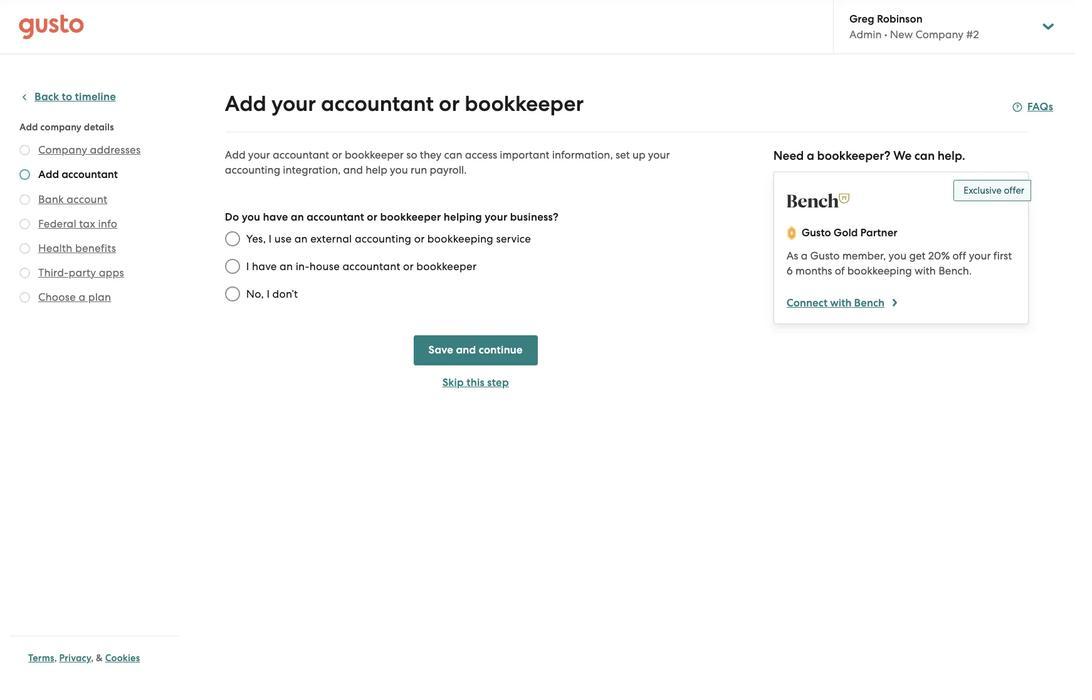 Task type: locate. For each thing, give the bounding box(es) containing it.
have up the no, i don't
[[252, 260, 277, 273]]

0 horizontal spatial bookkeeping
[[428, 233, 494, 245]]

0 vertical spatial you
[[390, 164, 408, 176]]

i right no,
[[267, 288, 270, 300]]

6
[[787, 265, 793, 277]]

a right the as
[[801, 250, 808, 262]]

choose
[[38, 291, 76, 304]]

gold badge image
[[787, 226, 797, 241]]

1 check image from the top
[[19, 145, 30, 156]]

and inside add your accountant or bookkeeper so they can access important information, set up your accounting integration, and help you run payroll.
[[343, 164, 363, 176]]

3 check image from the top
[[19, 194, 30, 205]]

check image left add accountant
[[19, 169, 30, 180]]

0 vertical spatial with
[[915, 265, 936, 277]]

choose a plan
[[38, 291, 111, 304]]

yes, i use an external accounting or bookkeeping service
[[246, 233, 531, 245]]

2 horizontal spatial you
[[889, 250, 907, 262]]

1 can from the left
[[444, 149, 463, 161]]

new
[[890, 28, 913, 41]]

,
[[54, 653, 57, 664], [91, 653, 94, 664]]

an up use
[[291, 211, 304, 224]]

info
[[98, 218, 117, 230]]

with
[[915, 265, 936, 277], [830, 297, 852, 310]]

check image down "add company details" on the top of the page
[[19, 145, 30, 156]]

company left #2
[[916, 28, 964, 41]]

with down get
[[915, 265, 936, 277]]

with inside as a gusto member, you get 20% off your first 6 months of bookkeeping with bench.
[[915, 265, 936, 277]]

1 vertical spatial i
[[246, 260, 249, 273]]

you right do
[[242, 211, 260, 224]]

1 vertical spatial company
[[38, 144, 87, 156]]

i
[[269, 233, 272, 245], [246, 260, 249, 273], [267, 288, 270, 300]]

an
[[291, 211, 304, 224], [295, 233, 308, 245], [280, 260, 293, 273]]

greg robinson admin • new company #2
[[850, 13, 979, 41]]

bookkeeper up help
[[345, 149, 404, 161]]

this
[[467, 376, 485, 389]]

2 vertical spatial you
[[889, 250, 907, 262]]

a inside button
[[79, 291, 85, 304]]

helping
[[444, 211, 482, 224]]

1 vertical spatial a
[[801, 250, 808, 262]]

accountant inside add your accountant or bookkeeper so they can access important information, set up your accounting integration, and help you run payroll.
[[273, 149, 329, 161]]

check image down check image
[[19, 292, 30, 303]]

check image left bank
[[19, 194, 30, 205]]

0 vertical spatial and
[[343, 164, 363, 176]]

an left in-
[[280, 260, 293, 273]]

1 horizontal spatial company
[[916, 28, 964, 41]]

can up the payroll.
[[444, 149, 463, 161]]

a inside as a gusto member, you get 20% off your first 6 months of bookkeeping with bench.
[[801, 250, 808, 262]]

bookkeeper
[[465, 91, 584, 117], [345, 149, 404, 161], [380, 211, 441, 224], [417, 260, 477, 273]]

2 vertical spatial a
[[79, 291, 85, 304]]

accountant
[[321, 91, 434, 117], [273, 149, 329, 161], [62, 168, 118, 181], [307, 211, 364, 224], [343, 260, 401, 273]]

and left help
[[343, 164, 363, 176]]

your
[[272, 91, 316, 117], [248, 149, 270, 161], [648, 149, 670, 161], [485, 211, 508, 224], [969, 250, 991, 262]]

0 vertical spatial accounting
[[225, 164, 280, 176]]

bank
[[38, 193, 64, 206]]

check image for federal
[[19, 219, 30, 230]]

check image
[[19, 145, 30, 156], [19, 169, 30, 180], [19, 194, 30, 205], [19, 219, 30, 230], [19, 243, 30, 254], [19, 292, 30, 303]]

company addresses button
[[38, 142, 141, 157]]

1 vertical spatial with
[[830, 297, 852, 310]]

terms , privacy , & cookies
[[28, 653, 140, 664]]

accountant down yes, i use an external accounting or bookkeeping service
[[343, 260, 401, 273]]

company down company
[[38, 144, 87, 156]]

1 vertical spatial and
[[456, 344, 476, 357]]

bench
[[855, 297, 885, 310]]

details
[[84, 122, 114, 133]]

check image up check image
[[19, 243, 30, 254]]

0 horizontal spatial with
[[830, 297, 852, 310]]

check image for company
[[19, 145, 30, 156]]

an right use
[[295, 233, 308, 245]]

add inside add your accountant or bookkeeper so they can access important information, set up your accounting integration, and help you run payroll.
[[225, 149, 246, 161]]

check image for bank
[[19, 194, 30, 205]]

gusto up months
[[811, 250, 840, 262]]

i left use
[[269, 233, 272, 245]]

important
[[500, 149, 550, 161]]

1 vertical spatial have
[[252, 260, 277, 273]]

1 vertical spatial gusto
[[811, 250, 840, 262]]

1 horizontal spatial ,
[[91, 653, 94, 664]]

privacy
[[59, 653, 91, 664]]

1 horizontal spatial and
[[456, 344, 476, 357]]

2 , from the left
[[91, 653, 94, 664]]

, left the privacy
[[54, 653, 57, 664]]

2 vertical spatial i
[[267, 288, 270, 300]]

tax
[[79, 218, 95, 230]]

0 horizontal spatial accounting
[[225, 164, 280, 176]]

access
[[465, 149, 497, 161]]

third-party apps button
[[38, 265, 124, 280]]

0 horizontal spatial and
[[343, 164, 363, 176]]

integration,
[[283, 164, 341, 176]]

an for accountant
[[291, 211, 304, 224]]

privacy link
[[59, 653, 91, 664]]

add for add your accountant or bookkeeper so they can access important information, set up your accounting integration, and help you run payroll.
[[225, 149, 246, 161]]

add for add your accountant or bookkeeper
[[225, 91, 267, 117]]

accountant up the integration,
[[273, 149, 329, 161]]

yes,
[[246, 233, 266, 245]]

bookkeeper inside add your accountant or bookkeeper so they can access important information, set up your accounting integration, and help you run payroll.
[[345, 149, 404, 161]]

6 check image from the top
[[19, 292, 30, 303]]

2 check image from the top
[[19, 169, 30, 180]]

check image left federal
[[19, 219, 30, 230]]

check image for choose
[[19, 292, 30, 303]]

company
[[916, 28, 964, 41], [38, 144, 87, 156]]

and inside save and continue button
[[456, 344, 476, 357]]

0 horizontal spatial you
[[242, 211, 260, 224]]

a right need
[[807, 149, 815, 163]]

i for yes,
[[269, 233, 272, 245]]

0 vertical spatial company
[[916, 28, 964, 41]]

a left plan
[[79, 291, 85, 304]]

0 horizontal spatial ,
[[54, 653, 57, 664]]

check image for health
[[19, 243, 30, 254]]

0 vertical spatial an
[[291, 211, 304, 224]]

add accountant list
[[19, 142, 174, 307]]

first
[[994, 250, 1012, 262]]

skip this step button
[[414, 376, 538, 391]]

you left get
[[889, 250, 907, 262]]

faqs
[[1028, 100, 1054, 114]]

0 horizontal spatial can
[[444, 149, 463, 161]]

0 vertical spatial a
[[807, 149, 815, 163]]

faqs button
[[1013, 100, 1054, 115]]

member,
[[843, 250, 886, 262]]

accountant down company addresses button
[[62, 168, 118, 181]]

accounting
[[225, 164, 280, 176], [355, 233, 412, 245]]

gusto right gold badge icon
[[802, 226, 831, 240]]

you down so on the top
[[390, 164, 408, 176]]

add inside list
[[38, 168, 59, 181]]

step
[[487, 376, 509, 389]]

as
[[787, 250, 799, 262]]

, left &
[[91, 653, 94, 664]]

business?
[[510, 211, 559, 224]]

20%
[[929, 250, 950, 262]]

no, i don't
[[246, 288, 298, 300]]

and right save
[[456, 344, 476, 357]]

1 horizontal spatial you
[[390, 164, 408, 176]]

you inside as a gusto member, you get 20% off your first 6 months of bookkeeping with bench.
[[889, 250, 907, 262]]

bookkeeping
[[428, 233, 494, 245], [848, 265, 912, 277]]

you
[[390, 164, 408, 176], [242, 211, 260, 224], [889, 250, 907, 262]]

off
[[953, 250, 967, 262]]

have up use
[[263, 211, 288, 224]]

or up the integration,
[[332, 149, 342, 161]]

1 vertical spatial bookkeeping
[[848, 265, 912, 277]]

1 horizontal spatial bookkeeping
[[848, 265, 912, 277]]

can right the we
[[915, 149, 935, 163]]

1 horizontal spatial with
[[915, 265, 936, 277]]

1 , from the left
[[54, 653, 57, 664]]

bookkeeper up yes, i use an external accounting or bookkeeping service
[[380, 211, 441, 224]]

accounting down do you have an accountant or bookkeeper helping your business?
[[355, 233, 412, 245]]

5 check image from the top
[[19, 243, 30, 254]]

bench.
[[939, 265, 972, 277]]

1 vertical spatial you
[[242, 211, 260, 224]]

bookkeeping down member,
[[848, 265, 912, 277]]

1 horizontal spatial can
[[915, 149, 935, 163]]

house
[[310, 260, 340, 273]]

party
[[69, 267, 96, 279]]

with left bench
[[830, 297, 852, 310]]

a for choose
[[79, 291, 85, 304]]

gusto gold partner
[[802, 226, 898, 240]]

1 vertical spatial an
[[295, 233, 308, 245]]

4 check image from the top
[[19, 219, 30, 230]]

connect with bench
[[787, 297, 885, 310]]

i up no,
[[246, 260, 249, 273]]

skip this step
[[443, 376, 509, 389]]

0 vertical spatial gusto
[[802, 226, 831, 240]]

bookkeeping down helping
[[428, 233, 494, 245]]

1 horizontal spatial accounting
[[355, 233, 412, 245]]

accounting inside add your accountant or bookkeeper so they can access important information, set up your accounting integration, and help you run payroll.
[[225, 164, 280, 176]]

company
[[40, 122, 82, 133]]

Yes, I use an external accounting or bookkeeping service radio
[[219, 225, 246, 253]]

or down yes, i use an external accounting or bookkeeping service
[[403, 260, 414, 273]]

gusto
[[802, 226, 831, 240], [811, 250, 840, 262]]

0 horizontal spatial company
[[38, 144, 87, 156]]

and
[[343, 164, 363, 176], [456, 344, 476, 357]]

0 vertical spatial i
[[269, 233, 272, 245]]

up
[[633, 149, 646, 161]]

addresses
[[90, 144, 141, 156]]

can inside add your accountant or bookkeeper so they can access important information, set up your accounting integration, and help you run payroll.
[[444, 149, 463, 161]]

you inside add your accountant or bookkeeper so they can access important information, set up your accounting integration, and help you run payroll.
[[390, 164, 408, 176]]

accounting up do
[[225, 164, 280, 176]]

I have an in-house accountant or bookkeeper radio
[[219, 253, 246, 280]]

bank account button
[[38, 192, 107, 207]]



Task type: vqa. For each thing, say whether or not it's contained in the screenshot.
Your inside the As a Gusto member, you get 20% off your first 6 months of bookkeeping with Bench.
yes



Task type: describe. For each thing, give the bounding box(es) containing it.
admin
[[850, 28, 882, 41]]

connect
[[787, 297, 828, 310]]

gusto inside as a gusto member, you get 20% off your first 6 months of bookkeeping with bench.
[[811, 250, 840, 262]]

add your accountant or bookkeeper
[[225, 91, 584, 117]]

third-
[[38, 267, 69, 279]]

a for as
[[801, 250, 808, 262]]

home image
[[19, 14, 84, 39]]

a for need
[[807, 149, 815, 163]]

an for external
[[295, 233, 308, 245]]

service
[[496, 233, 531, 245]]

external
[[311, 233, 352, 245]]

use
[[275, 233, 292, 245]]

company addresses
[[38, 144, 141, 156]]

federal tax info
[[38, 218, 117, 230]]

accountant up "external"
[[307, 211, 364, 224]]

greg
[[850, 13, 875, 26]]

exclusive
[[964, 185, 1002, 196]]

help
[[366, 164, 388, 176]]

back to timeline
[[34, 90, 116, 103]]

cookies
[[105, 653, 140, 664]]

0 vertical spatial bookkeeping
[[428, 233, 494, 245]]

add your accountant or bookkeeper so they can access important information, set up your accounting integration, and help you run payroll.
[[225, 149, 670, 176]]

we
[[894, 149, 912, 163]]

of
[[835, 265, 845, 277]]

bookkeeper up the important
[[465, 91, 584, 117]]

don't
[[273, 288, 298, 300]]

back to timeline button
[[19, 90, 116, 105]]

health benefits button
[[38, 241, 116, 256]]

apps
[[99, 267, 124, 279]]

save
[[429, 344, 454, 357]]

or up yes, i use an external accounting or bookkeeping service
[[367, 211, 378, 224]]

third-party apps
[[38, 267, 124, 279]]

help.
[[938, 149, 966, 163]]

terms link
[[28, 653, 54, 664]]

cookies button
[[105, 651, 140, 666]]

save and continue button
[[414, 336, 538, 366]]

they
[[420, 149, 442, 161]]

company inside button
[[38, 144, 87, 156]]

your inside as a gusto member, you get 20% off your first 6 months of bookkeeping with bench.
[[969, 250, 991, 262]]

or down do you have an accountant or bookkeeper helping your business?
[[414, 233, 425, 245]]

robinson
[[877, 13, 923, 26]]

or inside add your accountant or bookkeeper so they can access important information, set up your accounting integration, and help you run payroll.
[[332, 149, 342, 161]]

bookkeeping inside as a gusto member, you get 20% off your first 6 months of bookkeeping with bench.
[[848, 265, 912, 277]]

1 vertical spatial accounting
[[355, 233, 412, 245]]

bookkeeper down helping
[[417, 260, 477, 273]]

save and continue
[[429, 344, 523, 357]]

•
[[885, 28, 888, 41]]

do
[[225, 211, 239, 224]]

add company details
[[19, 122, 114, 133]]

set
[[616, 149, 630, 161]]

need a bookkeeper? we can help.
[[774, 149, 966, 163]]

add for add accountant
[[38, 168, 59, 181]]

months
[[796, 265, 833, 277]]

in-
[[296, 260, 310, 273]]

i for no,
[[267, 288, 270, 300]]

federal
[[38, 218, 76, 230]]

exclusive offer
[[964, 185, 1025, 196]]

bookkeeper?
[[818, 149, 891, 163]]

accountant up so on the top
[[321, 91, 434, 117]]

get
[[910, 250, 926, 262]]

account
[[67, 193, 107, 206]]

bank account
[[38, 193, 107, 206]]

do you have an accountant or bookkeeper helping your business?
[[225, 211, 559, 224]]

information,
[[552, 149, 613, 161]]

run
[[411, 164, 427, 176]]

health
[[38, 242, 72, 255]]

gold
[[834, 226, 858, 240]]

benefits
[[75, 242, 116, 255]]

accountant inside the add accountant list
[[62, 168, 118, 181]]

need
[[774, 149, 804, 163]]

No, I don't radio
[[219, 280, 246, 308]]

0 vertical spatial have
[[263, 211, 288, 224]]

federal tax info button
[[38, 216, 117, 231]]

terms
[[28, 653, 54, 664]]

i have an in-house accountant or bookkeeper
[[246, 260, 477, 273]]

add accountant
[[38, 168, 118, 181]]

skip
[[443, 376, 464, 389]]

check image
[[19, 268, 30, 278]]

back
[[34, 90, 59, 103]]

plan
[[88, 291, 111, 304]]

payroll.
[[430, 164, 467, 176]]

no,
[[246, 288, 264, 300]]

to
[[62, 90, 72, 103]]

add for add company details
[[19, 122, 38, 133]]

choose a plan button
[[38, 290, 111, 305]]

continue
[[479, 344, 523, 357]]

partner
[[861, 226, 898, 240]]

company inside greg robinson admin • new company #2
[[916, 28, 964, 41]]

&
[[96, 653, 103, 664]]

2 vertical spatial an
[[280, 260, 293, 273]]

or up they
[[439, 91, 460, 117]]

#2
[[967, 28, 979, 41]]

as a gusto member, you get 20% off your first 6 months of bookkeeping with bench.
[[787, 250, 1012, 277]]

health benefits
[[38, 242, 116, 255]]

2 can from the left
[[915, 149, 935, 163]]



